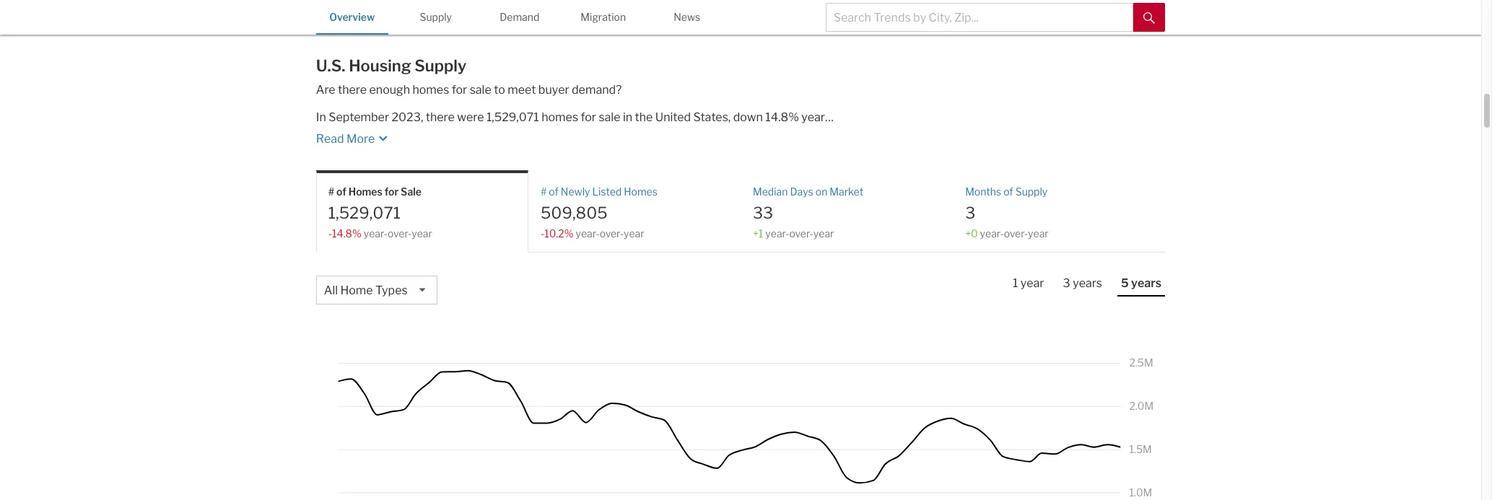 Task type: locate. For each thing, give the bounding box(es) containing it.
# down read
[[328, 186, 334, 198]]

1 horizontal spatial 14.8%
[[766, 111, 799, 124]]

months of supply 3 +0 year-over-year
[[966, 186, 1049, 240]]

for up were
[[452, 83, 467, 97]]

2 over- from the left
[[600, 227, 624, 240]]

…
[[825, 111, 834, 124]]

3 right 1 year
[[1063, 277, 1071, 290]]

year- down 509,805
[[576, 227, 600, 240]]

0 horizontal spatial -
[[328, 227, 332, 240]]

5
[[1121, 277, 1129, 290]]

0 horizontal spatial years
[[1073, 277, 1103, 290]]

0 horizontal spatial homes
[[413, 83, 449, 97]]

homes down buyer
[[542, 111, 578, 124]]

3 over- from the left
[[790, 227, 814, 240]]

median
[[753, 186, 788, 198]]

3 inside months of supply 3 +0 year-over-year
[[966, 203, 976, 222]]

of inside # of newly listed homes 509,805 -10.2% year-over-year
[[549, 186, 559, 198]]

states,
[[694, 111, 731, 124]]

of inside months of supply 3 +0 year-over-year
[[1004, 186, 1014, 198]]

u.s. housing supply
[[316, 56, 467, 75]]

listed
[[592, 186, 622, 198]]

5 years
[[1121, 277, 1162, 290]]

over- inside the # of homes for sale 1,529,071 -14.8% year-over-year
[[388, 227, 412, 240]]

homes up 2023,
[[413, 83, 449, 97]]

september
[[329, 111, 389, 124]]

1 of from the left
[[337, 186, 346, 198]]

1 vertical spatial 1,529,071
[[328, 203, 401, 222]]

0 horizontal spatial there
[[338, 83, 367, 97]]

there right are
[[338, 83, 367, 97]]

u.s.
[[316, 56, 346, 75]]

0 horizontal spatial #
[[328, 186, 334, 198]]

- for 509,805
[[541, 227, 545, 240]]

3 inside button
[[1063, 277, 1071, 290]]

are there enough homes for sale to meet buyer demand?
[[316, 83, 622, 97]]

# inside the # of homes for sale 1,529,071 -14.8% year-over-year
[[328, 186, 334, 198]]

year- inside months of supply 3 +0 year-over-year
[[980, 227, 1004, 240]]

1 vertical spatial sale
[[599, 111, 621, 124]]

3 up +0
[[966, 203, 976, 222]]

0 horizontal spatial 14.8%
[[332, 227, 362, 240]]

14.8% right down
[[766, 111, 799, 124]]

4 over- from the left
[[1004, 227, 1028, 240]]

over- down the sale
[[388, 227, 412, 240]]

1 horizontal spatial for
[[452, 83, 467, 97]]

1 horizontal spatial sale
[[599, 111, 621, 124]]

supply right months
[[1016, 186, 1048, 198]]

united
[[656, 111, 691, 124]]

2 # from the left
[[541, 186, 547, 198]]

0 vertical spatial sale
[[470, 83, 492, 97]]

there left were
[[426, 111, 455, 124]]

# for 509,805
[[541, 186, 547, 198]]

supply
[[420, 11, 452, 23], [415, 56, 467, 75], [1016, 186, 1048, 198]]

sale left to
[[470, 83, 492, 97]]

1
[[1013, 277, 1018, 290]]

over-
[[388, 227, 412, 240], [600, 227, 624, 240], [790, 227, 814, 240], [1004, 227, 1028, 240]]

supply for u.s. housing supply
[[415, 56, 467, 75]]

1 vertical spatial supply
[[415, 56, 467, 75]]

- inside the # of homes for sale 1,529,071 -14.8% year-over-year
[[328, 227, 332, 240]]

- up all
[[328, 227, 332, 240]]

years for 5 years
[[1132, 277, 1162, 290]]

1 years from the left
[[1073, 277, 1103, 290]]

1 vertical spatial homes
[[542, 111, 578, 124]]

for down the demand?
[[581, 111, 596, 124]]

years right 5
[[1132, 277, 1162, 290]]

of left newly
[[549, 186, 559, 198]]

1 horizontal spatial 3
[[1063, 277, 1071, 290]]

2 of from the left
[[549, 186, 559, 198]]

years
[[1073, 277, 1103, 290], [1132, 277, 1162, 290]]

enough
[[369, 83, 410, 97]]

2 homes from the left
[[624, 186, 658, 198]]

year- up 'all home types'
[[364, 227, 388, 240]]

2 year- from the left
[[576, 227, 600, 240]]

year
[[802, 111, 825, 124], [412, 227, 432, 240], [624, 227, 645, 240], [814, 227, 834, 240], [1028, 227, 1049, 240], [1021, 277, 1044, 290]]

1,529,071
[[487, 111, 539, 124], [328, 203, 401, 222]]

for left the sale
[[385, 186, 399, 198]]

years left 5
[[1073, 277, 1103, 290]]

3 years
[[1063, 277, 1103, 290]]

- down 509,805
[[541, 227, 545, 240]]

+1
[[753, 227, 763, 240]]

-
[[328, 227, 332, 240], [541, 227, 545, 240]]

year- inside median days on market 33 +1 year-over-year
[[766, 227, 790, 240]]

0 horizontal spatial 1,529,071
[[328, 203, 401, 222]]

year-
[[364, 227, 388, 240], [576, 227, 600, 240], [766, 227, 790, 240], [980, 227, 1004, 240]]

0 horizontal spatial of
[[337, 186, 346, 198]]

of right months
[[1004, 186, 1014, 198]]

4 year- from the left
[[980, 227, 1004, 240]]

year inside # of newly listed homes 509,805 -10.2% year-over-year
[[624, 227, 645, 240]]

0 horizontal spatial 3
[[966, 203, 976, 222]]

years for 3 years
[[1073, 277, 1103, 290]]

days
[[790, 186, 814, 198]]

year inside the # of homes for sale 1,529,071 -14.8% year-over-year
[[412, 227, 432, 240]]

# inside # of newly listed homes 509,805 -10.2% year-over-year
[[541, 186, 547, 198]]

over- down listed
[[600, 227, 624, 240]]

2 - from the left
[[541, 227, 545, 240]]

3 year- from the left
[[766, 227, 790, 240]]

3 of from the left
[[1004, 186, 1014, 198]]

for
[[452, 83, 467, 97], [581, 111, 596, 124], [385, 186, 399, 198]]

# left newly
[[541, 186, 547, 198]]

there
[[338, 83, 367, 97], [426, 111, 455, 124]]

2 vertical spatial supply
[[1016, 186, 1048, 198]]

migration
[[581, 11, 626, 23]]

meet
[[508, 83, 536, 97]]

1 horizontal spatial years
[[1132, 277, 1162, 290]]

#
[[328, 186, 334, 198], [541, 186, 547, 198]]

sale
[[401, 186, 422, 198]]

read more
[[316, 132, 375, 146]]

0 horizontal spatial homes
[[349, 186, 383, 198]]

509,805
[[541, 203, 608, 222]]

of inside the # of homes for sale 1,529,071 -14.8% year-over-year
[[337, 186, 346, 198]]

year- right +1
[[766, 227, 790, 240]]

year- right +0
[[980, 227, 1004, 240]]

sale
[[470, 83, 492, 97], [599, 111, 621, 124]]

supply up are there enough homes for sale to meet buyer demand?
[[415, 56, 467, 75]]

2023,
[[392, 111, 423, 124]]

1 horizontal spatial -
[[541, 227, 545, 240]]

supply inside months of supply 3 +0 year-over-year
[[1016, 186, 1048, 198]]

2 vertical spatial for
[[385, 186, 399, 198]]

news
[[674, 11, 701, 23]]

3
[[966, 203, 976, 222], [1063, 277, 1071, 290]]

are
[[316, 83, 335, 97]]

1 homes from the left
[[349, 186, 383, 198]]

2 horizontal spatial for
[[581, 111, 596, 124]]

of
[[337, 186, 346, 198], [549, 186, 559, 198], [1004, 186, 1014, 198]]

homes inside the # of homes for sale 1,529,071 -14.8% year-over-year
[[349, 186, 383, 198]]

0 vertical spatial 3
[[966, 203, 976, 222]]

1 horizontal spatial 1,529,071
[[487, 111, 539, 124]]

over- right +0
[[1004, 227, 1028, 240]]

over- down "days"
[[790, 227, 814, 240]]

1 # from the left
[[328, 186, 334, 198]]

homes right listed
[[624, 186, 658, 198]]

0 horizontal spatial for
[[385, 186, 399, 198]]

1 year- from the left
[[364, 227, 388, 240]]

2 horizontal spatial of
[[1004, 186, 1014, 198]]

supply for months of supply 3 +0 year-over-year
[[1016, 186, 1048, 198]]

news link
[[651, 0, 723, 33]]

supply up u.s. housing supply on the left
[[420, 11, 452, 23]]

in
[[316, 111, 326, 124]]

2 years from the left
[[1132, 277, 1162, 290]]

1 - from the left
[[328, 227, 332, 240]]

1,529,071 inside the # of homes for sale 1,529,071 -14.8% year-over-year
[[328, 203, 401, 222]]

1 horizontal spatial of
[[549, 186, 559, 198]]

homes
[[349, 186, 383, 198], [624, 186, 658, 198]]

Search Trends by City, Zip... search field
[[826, 3, 1134, 32]]

demand link
[[484, 0, 556, 33]]

- inside # of newly listed homes 509,805 -10.2% year-over-year
[[541, 227, 545, 240]]

14.8% up home
[[332, 227, 362, 240]]

1 horizontal spatial #
[[541, 186, 547, 198]]

1 horizontal spatial there
[[426, 111, 455, 124]]

1 vertical spatial 14.8%
[[332, 227, 362, 240]]

year inside median days on market 33 +1 year-over-year
[[814, 227, 834, 240]]

33
[[753, 203, 774, 222]]

of down read more
[[337, 186, 346, 198]]

1 vertical spatial 3
[[1063, 277, 1071, 290]]

1 vertical spatial for
[[581, 111, 596, 124]]

1 over- from the left
[[388, 227, 412, 240]]

homes
[[413, 83, 449, 97], [542, 111, 578, 124]]

over- inside # of newly listed homes 509,805 -10.2% year-over-year
[[600, 227, 624, 240]]

1 horizontal spatial homes
[[624, 186, 658, 198]]

1 vertical spatial there
[[426, 111, 455, 124]]

14.8%
[[766, 111, 799, 124], [332, 227, 362, 240]]

of for 509,805
[[549, 186, 559, 198]]

0 vertical spatial 1,529,071
[[487, 111, 539, 124]]

homes left the sale
[[349, 186, 383, 198]]

sale left in
[[599, 111, 621, 124]]

0 horizontal spatial sale
[[470, 83, 492, 97]]

types
[[376, 284, 408, 297]]

year inside months of supply 3 +0 year-over-year
[[1028, 227, 1049, 240]]



Task type: describe. For each thing, give the bounding box(es) containing it.
down
[[733, 111, 763, 124]]

in
[[623, 111, 633, 124]]

# of newly listed homes 509,805 -10.2% year-over-year
[[541, 186, 658, 240]]

homes inside # of newly listed homes 509,805 -10.2% year-over-year
[[624, 186, 658, 198]]

over- inside median days on market 33 +1 year-over-year
[[790, 227, 814, 240]]

year inside button
[[1021, 277, 1044, 290]]

0 vertical spatial supply
[[420, 11, 452, 23]]

14.8% inside the # of homes for sale 1,529,071 -14.8% year-over-year
[[332, 227, 362, 240]]

the
[[635, 111, 653, 124]]

10.2%
[[545, 227, 574, 240]]

+0
[[966, 227, 978, 240]]

# of homes for sale 1,529,071 -14.8% year-over-year
[[328, 186, 432, 240]]

housing
[[349, 56, 411, 75]]

0 vertical spatial 14.8%
[[766, 111, 799, 124]]

overview
[[329, 11, 375, 23]]

5 years button
[[1118, 276, 1166, 297]]

were
[[457, 111, 484, 124]]

read more link
[[316, 126, 911, 147]]

all
[[324, 284, 338, 297]]

1 year
[[1013, 277, 1044, 290]]

on
[[816, 186, 828, 198]]

migration link
[[567, 0, 640, 33]]

supply link
[[400, 0, 472, 33]]

demand?
[[572, 83, 622, 97]]

overview link
[[316, 0, 388, 33]]

0 vertical spatial there
[[338, 83, 367, 97]]

buyer
[[539, 83, 569, 97]]

home
[[340, 284, 373, 297]]

0 vertical spatial for
[[452, 83, 467, 97]]

1 year button
[[1009, 276, 1048, 295]]

of for 3
[[1004, 186, 1014, 198]]

more
[[347, 132, 375, 146]]

3 years button
[[1060, 276, 1106, 295]]

median days on market 33 +1 year-over-year
[[753, 186, 864, 240]]

1 horizontal spatial homes
[[542, 111, 578, 124]]

for inside the # of homes for sale 1,529,071 -14.8% year-over-year
[[385, 186, 399, 198]]

to
[[494, 83, 505, 97]]

months
[[966, 186, 1002, 198]]

year- inside the # of homes for sale 1,529,071 -14.8% year-over-year
[[364, 227, 388, 240]]

all home types
[[324, 284, 408, 297]]

of for 1,529,071
[[337, 186, 346, 198]]

year- inside # of newly listed homes 509,805 -10.2% year-over-year
[[576, 227, 600, 240]]

read
[[316, 132, 344, 146]]

in september 2023, there were 1,529,071 homes for sale in the united states, down 14.8% year …
[[316, 111, 834, 124]]

market
[[830, 186, 864, 198]]

1,529,071 for homes
[[487, 111, 539, 124]]

demand
[[500, 11, 540, 23]]

newly
[[561, 186, 590, 198]]

# for 1,529,071
[[328, 186, 334, 198]]

submit search image
[[1144, 12, 1155, 24]]

0 vertical spatial homes
[[413, 83, 449, 97]]

over- inside months of supply 3 +0 year-over-year
[[1004, 227, 1028, 240]]

- for 1,529,071
[[328, 227, 332, 240]]

1,529,071 for -
[[328, 203, 401, 222]]



Task type: vqa. For each thing, say whether or not it's contained in the screenshot.
bottommost 3
yes



